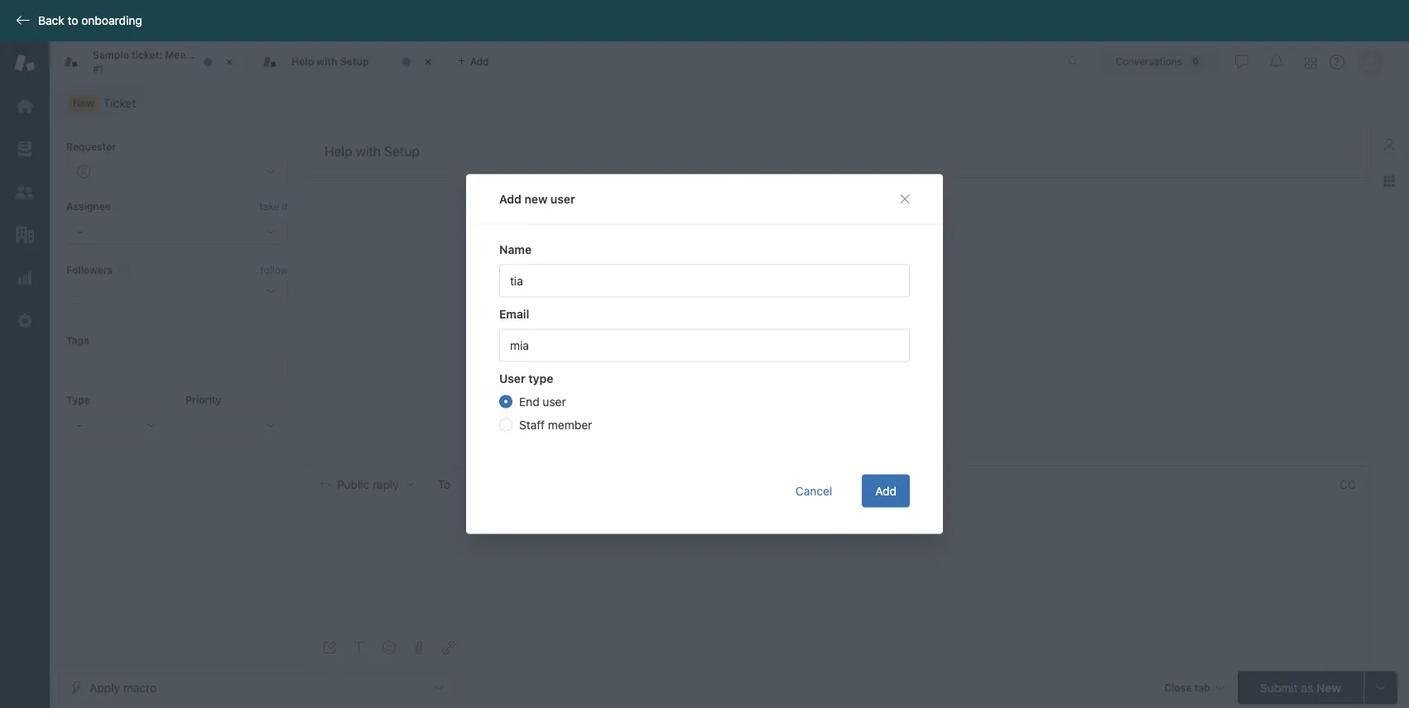 Task type: describe. For each thing, give the bounding box(es) containing it.
type
[[66, 395, 90, 406]]

Public reply composer text field
[[313, 502, 1362, 537]]

take it button
[[259, 198, 288, 215]]

ticket
[[211, 49, 239, 61]]

to
[[68, 14, 78, 27]]

ticket:
[[132, 49, 163, 61]]

draft mode image
[[323, 642, 336, 655]]

-
[[77, 419, 82, 432]]

tabs tab list
[[50, 41, 1051, 83]]

follow
[[261, 264, 288, 276]]

get started image
[[14, 95, 36, 117]]

back
[[38, 14, 64, 27]]

views image
[[14, 138, 36, 160]]

add new user dialog
[[466, 174, 943, 535]]

1 vertical spatial user
[[543, 395, 566, 409]]

format text image
[[353, 642, 366, 655]]

take
[[259, 201, 279, 212]]

end
[[519, 395, 540, 409]]

assignee
[[66, 201, 111, 212]]

close modal image
[[898, 193, 912, 206]]

meet
[[165, 49, 190, 61]]

conversations
[[1116, 56, 1183, 67]]

email
[[499, 307, 529, 321]]

to
[[438, 478, 451, 492]]

#1
[[93, 63, 104, 75]]

submit as new
[[1260, 682, 1341, 695]]

1 horizontal spatial new
[[1317, 682, 1341, 695]]

conversations button
[[1098, 48, 1221, 75]]

apps image
[[1383, 175, 1396, 188]]

sample
[[93, 49, 129, 61]]

Name field
[[499, 265, 910, 298]]

add for add
[[875, 484, 897, 498]]

new
[[525, 192, 548, 206]]

new inside 'link'
[[73, 97, 94, 109]]

insert emojis image
[[383, 642, 396, 655]]

follow button
[[261, 263, 288, 277]]

help with setup
[[291, 56, 369, 67]]

add link (cmd k) image
[[442, 642, 455, 655]]

name
[[499, 243, 532, 256]]

with
[[317, 56, 338, 67]]

sample ticket: meet the ticket #1
[[93, 49, 239, 75]]

Subject field
[[321, 141, 1353, 161]]

tab containing sample ticket: meet the ticket
[[50, 41, 248, 83]]



Task type: vqa. For each thing, say whether or not it's contained in the screenshot.
Admin image in the left of the page
yes



Task type: locate. For each thing, give the bounding box(es) containing it.
staff member
[[519, 418, 592, 432]]

setup
[[340, 56, 369, 67]]

onboarding
[[81, 14, 142, 27]]

back to onboarding link
[[0, 13, 150, 28]]

type
[[529, 372, 554, 385]]

close image
[[420, 54, 436, 70]]

None field
[[461, 477, 1333, 493]]

as
[[1301, 682, 1314, 695]]

cc
[[1340, 478, 1356, 492]]

new link
[[58, 92, 147, 115]]

close image
[[221, 54, 238, 70]]

it
[[282, 201, 288, 212]]

organizations image
[[14, 224, 36, 246]]

zendesk support image
[[14, 52, 36, 74]]

add left new
[[499, 192, 522, 206]]

main element
[[0, 41, 50, 709]]

cancel button
[[782, 475, 846, 508]]

new right as
[[1317, 682, 1341, 695]]

user
[[551, 192, 575, 206], [543, 395, 566, 409]]

admin image
[[14, 311, 36, 332]]

0 horizontal spatial new
[[73, 97, 94, 109]]

secondary element
[[50, 87, 1409, 120]]

0 vertical spatial new
[[73, 97, 94, 109]]

1 horizontal spatial add
[[875, 484, 897, 498]]

user right new
[[551, 192, 575, 206]]

add inside button
[[875, 484, 897, 498]]

end user
[[519, 395, 566, 409]]

tab
[[50, 41, 248, 83]]

submit
[[1260, 682, 1298, 695]]

customers image
[[14, 181, 36, 203]]

1 vertical spatial add
[[875, 484, 897, 498]]

help
[[291, 56, 314, 67]]

add attachment image
[[412, 642, 426, 655]]

user
[[499, 372, 526, 385]]

add
[[499, 192, 522, 206], [875, 484, 897, 498]]

user up staff member
[[543, 395, 566, 409]]

Email field
[[499, 329, 910, 362]]

customer context image
[[1383, 138, 1396, 152]]

- button
[[66, 412, 169, 439]]

0 vertical spatial user
[[551, 192, 575, 206]]

add button
[[862, 475, 910, 508]]

0 vertical spatial add
[[499, 192, 522, 206]]

new
[[73, 97, 94, 109], [1317, 682, 1341, 695]]

add up the public reply composer text box on the bottom of page
[[875, 484, 897, 498]]

new down #1
[[73, 97, 94, 109]]

member
[[548, 418, 592, 432]]

take it
[[259, 201, 288, 212]]

0 horizontal spatial add
[[499, 192, 522, 206]]

zendesk products image
[[1305, 58, 1317, 69]]

help with setup tab
[[248, 41, 447, 83]]

user type
[[499, 372, 554, 385]]

cc button
[[1340, 478, 1356, 492]]

get help image
[[1330, 55, 1345, 70]]

back to onboarding
[[38, 14, 142, 27]]

add for add new user
[[499, 192, 522, 206]]

add new user
[[499, 192, 575, 206]]

the
[[192, 49, 208, 61]]

tags
[[66, 335, 89, 346]]

1 vertical spatial new
[[1317, 682, 1341, 695]]

cancel
[[796, 484, 832, 498]]

reporting image
[[14, 267, 36, 289]]

priority
[[185, 395, 221, 406]]

staff
[[519, 418, 545, 432]]



